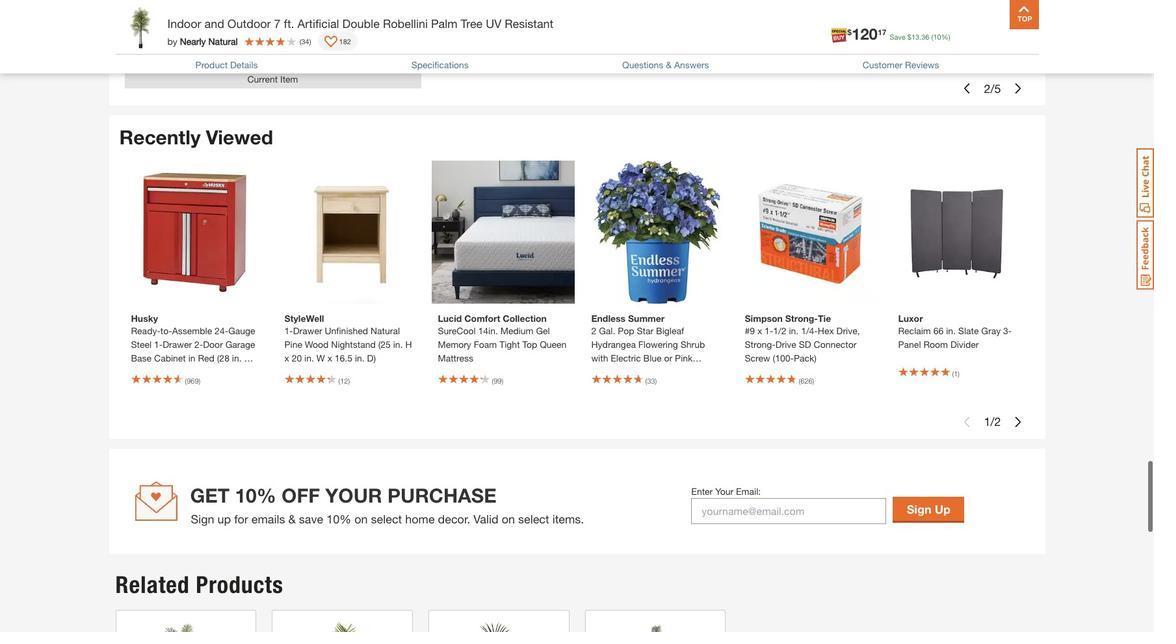 Task type: locate. For each thing, give the bounding box(es) containing it.
strong- up 1/4-
[[786, 313, 818, 324]]

0 horizontal spatial 1
[[954, 370, 958, 378]]

0 horizontal spatial w
[[244, 353, 253, 364]]

x down the garage
[[255, 353, 260, 364]]

2
[[985, 81, 991, 96], [592, 325, 597, 336], [995, 415, 1001, 429]]

117
[[479, 7, 491, 16]]

182
[[339, 37, 351, 45]]

1-
[[285, 325, 293, 336], [765, 325, 774, 336], [154, 339, 163, 350]]

1 horizontal spatial 1
[[985, 415, 991, 429]]

star
[[637, 325, 654, 336]]

4 cart from the left
[[971, 45, 992, 57]]

memory
[[438, 339, 472, 350]]

1- inside husky ready-to-assemble 24-gauge steel 1-drawer 2-door garage base cabinet in red (28 in. w x 32.8 in. h x 18.3 in. d)
[[154, 339, 163, 350]]

d) down (28 at the bottom left of page
[[212, 366, 221, 377]]

cart for 3rd add to cart button from right
[[664, 45, 685, 57]]

cart
[[510, 45, 532, 57], [664, 45, 685, 57], [817, 45, 839, 57], [971, 45, 992, 57]]

( 969 )
[[185, 377, 200, 385]]

1- down the to-
[[154, 339, 163, 350]]

1 horizontal spatial d)
[[367, 353, 376, 364]]

pine
[[285, 339, 302, 350]]

endless summer 2 gal. pop star bigleaf hydrangea flowering shrub with electric blue or pink lacecap flowers
[[592, 313, 705, 377]]

1 horizontal spatial sign
[[907, 502, 932, 516]]

1 vertical spatial d)
[[212, 366, 221, 377]]

get
[[190, 484, 230, 507]]

( for stylewell 1-drawer unfinished natural pine wood nightstand (25 in. h x 20 in. w x 16.5 in. d)
[[339, 377, 340, 385]]

flowering
[[639, 339, 678, 350]]

1- inside "stylewell 1-drawer unfinished natural pine wood nightstand (25 in. h x 20 in. w x 16.5 in. d)"
[[285, 325, 293, 336]]

d) inside husky ready-to-assemble 24-gauge steel 1-drawer 2-door garage base cabinet in red (28 in. w x 32.8 in. h x 18.3 in. d)
[[212, 366, 221, 377]]

( down blue
[[646, 377, 647, 385]]

4 add to cart from the left
[[935, 45, 992, 57]]

( 99 )
[[492, 377, 504, 385]]

5
[[995, 81, 1001, 96]]

2 select from the left
[[518, 512, 549, 526]]

d) inside "stylewell 1-drawer unfinished natural pine wood nightstand (25 in. h x 20 in. w x 16.5 in. d)"
[[367, 353, 376, 364]]

1- up pine
[[285, 325, 293, 336]]

1 down divider
[[954, 370, 958, 378]]

99
[[494, 377, 502, 385]]

/
[[991, 81, 995, 96], [991, 415, 995, 429]]

main product image image
[[125, 0, 421, 70]]

14in.
[[478, 325, 498, 336]]

h down cabinet
[[163, 366, 170, 377]]

& left the save
[[289, 512, 296, 526]]

add to cart for first add to cart button from the right
[[935, 45, 992, 57]]

1 horizontal spatial w
[[317, 353, 325, 364]]

1 horizontal spatial select
[[518, 512, 549, 526]]

0 vertical spatial .
[[491, 7, 493, 16]]

medium
[[501, 325, 534, 336]]

add down %)
[[935, 45, 955, 57]]

drawer down stylewell
[[293, 325, 322, 336]]

) down the artificial
[[309, 37, 311, 45]]

92121
[[314, 25, 343, 37]]

0 horizontal spatial natural
[[208, 35, 238, 47]]

1 vertical spatial 2
[[592, 325, 597, 336]]

cart for 3rd add to cart button from the left
[[817, 45, 839, 57]]

1 horizontal spatial 10%
[[327, 512, 351, 526]]

2 gal. pop star bigleaf hydrangea flowering shrub with electric blue or pink lacecap flowers image
[[585, 161, 728, 304]]

indoor
[[168, 16, 201, 31]]

/ for 2
[[991, 81, 995, 96]]

1 right the this is the first slide icon
[[985, 415, 991, 429]]

( down foam
[[492, 377, 494, 385]]

1 horizontal spatial h
[[406, 339, 412, 350]]

What can we help you find today? search field
[[367, 18, 724, 45]]

palm
[[431, 16, 458, 31]]

1 vertical spatial drawer
[[163, 339, 192, 350]]

add to cart
[[475, 45, 532, 57], [628, 45, 685, 57], [782, 45, 839, 57], [935, 45, 992, 57]]

natural up the (25
[[371, 325, 400, 336]]

d) down nightstand in the left of the page
[[367, 353, 376, 364]]

. right diy
[[920, 33, 922, 41]]

.
[[491, 7, 493, 16], [920, 33, 922, 41]]

lacecap
[[592, 366, 627, 377]]

0 horizontal spatial &
[[289, 512, 296, 526]]

services button
[[826, 16, 868, 47]]

20
[[292, 353, 302, 364]]

details
[[230, 59, 258, 70]]

drawer inside "stylewell 1-drawer unfinished natural pine wood nightstand (25 in. h x 20 in. w x 16.5 in. d)"
[[293, 325, 322, 336]]

0 horizontal spatial 1-
[[154, 339, 163, 350]]

d)
[[367, 353, 376, 364], [212, 366, 221, 377]]

0 horizontal spatial on
[[355, 512, 368, 526]]

drawer
[[293, 325, 322, 336], [163, 339, 192, 350]]

2 left 5 at the top of the page
[[985, 81, 991, 96]]

0 horizontal spatial h
[[163, 366, 170, 377]]

2 w from the left
[[317, 353, 325, 364]]

( down pack)
[[799, 377, 801, 385]]

0 horizontal spatial strong-
[[745, 339, 776, 350]]

7 ft. artificial uv resistant indoor/outdoor fan palm tree image
[[440, 621, 558, 632]]

1- down simpson
[[765, 325, 774, 336]]

) for door
[[199, 377, 200, 385]]

0 vertical spatial &
[[666, 59, 672, 70]]

strong- up screw
[[745, 339, 776, 350]]

2 left next slide icon
[[995, 415, 1001, 429]]

0 horizontal spatial $
[[848, 27, 852, 37]]

h inside "stylewell 1-drawer unfinished natural pine wood nightstand (25 in. h x 20 in. w x 16.5 in. d)"
[[406, 339, 412, 350]]

2 vertical spatial 2
[[995, 415, 1001, 429]]

to down "uv"
[[497, 45, 507, 57]]

husky ready-to-assemble 24-gauge steel 1-drawer 2-door garage base cabinet in red (28 in. w x 32.8 in. h x 18.3 in. d)
[[131, 313, 260, 377]]

1 cart from the left
[[510, 45, 532, 57]]

select left home
[[371, 512, 402, 526]]

sign left up at left
[[191, 512, 214, 526]]

in. right 1/2
[[789, 325, 799, 336]]

0 vertical spatial strong-
[[786, 313, 818, 324]]

1 vertical spatial natural
[[371, 325, 400, 336]]

gel
[[536, 325, 550, 336]]

add up questions
[[628, 45, 648, 57]]

w down the garage
[[244, 353, 253, 364]]

3 add to cart from the left
[[782, 45, 839, 57]]

by nearly natural
[[168, 35, 238, 47]]

10% up emails
[[235, 484, 276, 507]]

3 cart from the left
[[817, 45, 839, 57]]

1 horizontal spatial strong-
[[786, 313, 818, 324]]

related products
[[115, 571, 283, 599]]

in. inside simpson strong-tie #9 x 1-1/2 in. 1/4-hex drive, strong-drive sd connector screw (100-pack)
[[789, 325, 799, 336]]

up
[[935, 502, 951, 516]]

2 on from the left
[[502, 512, 515, 526]]

to up questions & answers in the right of the page
[[651, 45, 661, 57]]

pink
[[675, 353, 693, 364]]

3 to from the left
[[804, 45, 814, 57]]

$ left "17"
[[848, 27, 852, 37]]

2 horizontal spatial 2
[[995, 415, 1001, 429]]

yourname@email.com text field
[[692, 499, 887, 525]]

on right the valid
[[502, 512, 515, 526]]

1
[[954, 370, 958, 378], [985, 415, 991, 429]]

0 vertical spatial h
[[406, 339, 412, 350]]

/ right previous slide image at the right top of page
[[991, 81, 995, 96]]

add to cart for fourth add to cart button from the right
[[475, 45, 532, 57]]

add to cart for 3rd add to cart button from right
[[628, 45, 685, 57]]

0 horizontal spatial .
[[491, 7, 493, 16]]

0 vertical spatial /
[[991, 81, 995, 96]]

sign inside button
[[907, 502, 932, 516]]

/ left next slide icon
[[991, 415, 995, 429]]

) down tight
[[502, 377, 504, 385]]

select
[[371, 512, 402, 526], [518, 512, 549, 526]]

enter
[[692, 486, 713, 497]]

2 cart from the left
[[664, 45, 685, 57]]

robellini
[[383, 16, 428, 31]]

indoor and outdoor 7 ft. artificial double robellini palm tree uv resistant
[[168, 16, 554, 31]]

hydrangea
[[592, 339, 636, 350]]

diy
[[896, 34, 913, 46]]

1 add to cart from the left
[[475, 45, 532, 57]]

) down divider
[[958, 370, 960, 378]]

$ inside $ 120 17
[[848, 27, 852, 37]]

natural inside "stylewell 1-drawer unfinished natural pine wood nightstand (25 in. h x 20 in. w x 16.5 in. d)"
[[371, 325, 400, 336]]

) right 18.3
[[199, 377, 200, 385]]

1 w from the left
[[244, 353, 253, 364]]

$ right 'save'
[[908, 33, 912, 41]]

h inside husky ready-to-assemble 24-gauge steel 1-drawer 2-door garage base cabinet in red (28 in. w x 32.8 in. h x 18.3 in. d)
[[163, 366, 170, 377]]

x right #9 on the bottom of page
[[758, 325, 763, 336]]

next slide image
[[1013, 84, 1024, 94]]

1 horizontal spatial &
[[666, 59, 672, 70]]

1 vertical spatial &
[[289, 512, 296, 526]]

wood
[[305, 339, 329, 350]]

1 vertical spatial /
[[991, 415, 995, 429]]

add down "uv"
[[475, 45, 494, 57]]

) down blue
[[655, 377, 657, 385]]

1 horizontal spatial on
[[502, 512, 515, 526]]

. up "uv"
[[491, 7, 493, 16]]

sign left "up"
[[907, 502, 932, 516]]

simpson strong-tie #9 x 1-1/2 in. 1/4-hex drive, strong-drive sd connector screw (100-pack)
[[745, 313, 860, 364]]

0 horizontal spatial select
[[371, 512, 402, 526]]

1 horizontal spatial 1-
[[285, 325, 293, 336]]

0 vertical spatial drawer
[[293, 325, 322, 336]]

0 horizontal spatial drawer
[[163, 339, 192, 350]]

( down divider
[[953, 370, 954, 378]]

to up previous slide image at the right top of page
[[958, 45, 968, 57]]

( down the artificial
[[300, 37, 302, 45]]

( for luxor reclaim 66 in. slate gray 3- panel room divider
[[953, 370, 954, 378]]

(25
[[378, 339, 391, 350]]

this is the first slide image
[[962, 417, 973, 427]]

0 horizontal spatial 2
[[592, 325, 597, 336]]

0 vertical spatial 10%
[[235, 484, 276, 507]]

1 horizontal spatial $
[[908, 33, 912, 41]]

gal.
[[599, 325, 616, 336]]

on down your
[[355, 512, 368, 526]]

lucid comfort collection surecool 14in. medium gel memory foam tight top queen mattress
[[438, 313, 567, 364]]

to left the services
[[804, 45, 814, 57]]

reviews
[[906, 59, 940, 70]]

( down cabinet
[[185, 377, 187, 385]]

in. down nightstand in the left of the page
[[355, 353, 365, 364]]

2 horizontal spatial 1-
[[765, 325, 774, 336]]

1/2
[[774, 325, 787, 336]]

screw
[[745, 353, 771, 364]]

3-
[[1004, 325, 1012, 336]]

2 add to cart from the left
[[628, 45, 685, 57]]

husky
[[131, 313, 158, 324]]

product details button
[[196, 59, 258, 70], [196, 59, 258, 70]]

0 vertical spatial 2
[[985, 81, 991, 96]]

3 add from the left
[[782, 45, 802, 57]]

h right the (25
[[406, 339, 412, 350]]

) for with
[[655, 377, 657, 385]]

12
[[340, 377, 348, 385]]

add left the services
[[782, 45, 802, 57]]

120
[[852, 25, 878, 43]]

( right 36 at right top
[[932, 33, 934, 41]]

w down "wood" on the bottom of the page
[[317, 353, 325, 364]]

tree
[[461, 16, 483, 31]]

cart for fourth add to cart button from the right
[[510, 45, 532, 57]]

1 horizontal spatial 2
[[985, 81, 991, 96]]

add to cart for 3rd add to cart button from the left
[[782, 45, 839, 57]]

nearly
[[180, 35, 206, 47]]

10% down your
[[327, 512, 351, 526]]

gauge
[[228, 325, 255, 336]]

the home depot logo image
[[119, 10, 161, 52]]

& left answers
[[666, 59, 672, 70]]

0 horizontal spatial d)
[[212, 366, 221, 377]]

with
[[592, 353, 609, 364]]

natural down and
[[208, 35, 238, 47]]

1 vertical spatial .
[[920, 33, 922, 41]]

( 34 )
[[300, 37, 311, 45]]

1 vertical spatial h
[[163, 366, 170, 377]]

reclaim
[[899, 325, 931, 336]]

2 left gal.
[[592, 325, 597, 336]]

drawer up cabinet
[[163, 339, 192, 350]]

) down pack)
[[813, 377, 815, 385]]

1 add from the left
[[475, 45, 494, 57]]

strong-
[[786, 313, 818, 324], [745, 339, 776, 350]]

top
[[523, 339, 538, 350]]

mattress
[[438, 353, 474, 364]]

4 to from the left
[[958, 45, 968, 57]]

sign up
[[907, 502, 951, 516]]

and
[[205, 16, 224, 31]]

0 horizontal spatial sign
[[191, 512, 214, 526]]

2 inside endless summer 2 gal. pop star bigleaf hydrangea flowering shrub with electric blue or pink lacecap flowers
[[592, 325, 597, 336]]

2 / from the top
[[991, 415, 995, 429]]

) for drive,
[[813, 377, 815, 385]]

182 button
[[318, 31, 358, 51]]

select left "items."
[[518, 512, 549, 526]]

1 horizontal spatial drawer
[[293, 325, 322, 336]]

stylewell
[[285, 313, 324, 324]]

1 to from the left
[[497, 45, 507, 57]]

in. right 66
[[947, 325, 956, 336]]

recently viewed
[[119, 126, 273, 149]]

1 horizontal spatial natural
[[371, 325, 400, 336]]

#9 x 1-1/2 in. 1/4-hex drive, strong-drive sd connector screw (100-pack) image
[[739, 161, 882, 304]]

endless
[[592, 313, 626, 324]]

tight
[[500, 339, 520, 350]]

1 / from the top
[[991, 81, 995, 96]]

enter your email:
[[692, 486, 761, 497]]

33
[[647, 377, 655, 385]]

tie
[[818, 313, 832, 324]]

) down 16.5
[[348, 377, 350, 385]]

2 to from the left
[[651, 45, 661, 57]]

0 horizontal spatial 10%
[[235, 484, 276, 507]]

0 vertical spatial d)
[[367, 353, 376, 364]]

( down 16.5
[[339, 377, 340, 385]]



Task type: vqa. For each thing, say whether or not it's contained in the screenshot.
311 Dropdown Button
no



Task type: describe. For each thing, give the bounding box(es) containing it.
( for lucid comfort collection surecool 14in. medium gel memory foam tight top queen mattress
[[492, 377, 494, 385]]

66
[[934, 325, 944, 336]]

in. right 20
[[305, 353, 314, 364]]

969
[[187, 377, 199, 385]]

0 vertical spatial natural
[[208, 35, 238, 47]]

queen
[[540, 339, 567, 350]]

in. down red
[[200, 366, 210, 377]]

drawer inside husky ready-to-assemble 24-gauge steel 1-drawer 2-door garage base cabinet in red (28 in. w x 32.8 in. h x 18.3 in. d)
[[163, 339, 192, 350]]

sd
[[799, 339, 812, 350]]

4 add from the left
[[935, 45, 955, 57]]

ready-
[[131, 325, 161, 336]]

2 for endless summer 2 gal. pop star bigleaf hydrangea flowering shrub with electric blue or pink lacecap flowers
[[592, 325, 597, 336]]

double
[[343, 16, 380, 31]]

purchase
[[388, 484, 497, 507]]

me
[[954, 34, 969, 46]]

gray
[[982, 325, 1001, 336]]

5.5 ft. artificial double robellini palm tree uv resistant (indoor/outdoor) image
[[127, 621, 245, 632]]

questions
[[623, 59, 664, 70]]

2 for 1 / 2
[[995, 415, 1001, 429]]

steel
[[131, 339, 152, 350]]

in. inside luxor reclaim 66 in. slate gray 3- panel room divider
[[947, 325, 956, 336]]

product
[[196, 59, 228, 70]]

simpson
[[745, 313, 783, 324]]

x left 18.3
[[173, 366, 177, 377]]

product details
[[196, 59, 258, 70]]

specifications
[[412, 59, 469, 70]]

2 add from the left
[[628, 45, 648, 57]]

( 1 )
[[953, 370, 960, 378]]

emails
[[252, 512, 285, 526]]

live chat image
[[1137, 148, 1155, 218]]

32.8
[[131, 366, 149, 377]]

lucid
[[438, 313, 462, 324]]

nightstand
[[331, 339, 376, 350]]

email:
[[736, 486, 761, 497]]

x left 16.5
[[328, 353, 332, 364]]

w inside "stylewell 1-drawer unfinished natural pine wood nightstand (25 in. h x 20 in. w x 16.5 in. d)"
[[317, 353, 325, 364]]

( for simpson strong-tie #9 x 1-1/2 in. 1/4-hex drive, strong-drive sd connector screw (100-pack)
[[799, 377, 801, 385]]

x inside simpson strong-tie #9 x 1-1/2 in. 1/4-hex drive, strong-drive sd connector screw (100-pack)
[[758, 325, 763, 336]]

1 horizontal spatial .
[[920, 33, 922, 41]]

ready-to-assemble 24-gauge steel 1-drawer 2-door garage base cabinet in red (28 in. w x 32.8 in. h x 18.3 in. d) image
[[125, 161, 268, 304]]

save
[[299, 512, 323, 526]]

luxor
[[899, 313, 923, 324]]

) for top
[[502, 377, 504, 385]]

recently
[[119, 126, 201, 149]]

electric
[[611, 353, 641, 364]]

bigleaf
[[656, 325, 684, 336]]

2-
[[194, 339, 203, 350]]

( for husky ready-to-assemble 24-gauge steel 1-drawer 2-door garage base cabinet in red (28 in. w x 32.8 in. h x 18.3 in. d)
[[185, 377, 187, 385]]

& inside get 10% off your purchase sign up for emails & save 10% on select home decor. valid on select items.
[[289, 512, 296, 526]]

artificial
[[298, 16, 339, 31]]

( for endless summer 2 gal. pop star bigleaf hydrangea flowering shrub with electric blue or pink lacecap flowers
[[646, 377, 647, 385]]

divider
[[951, 339, 979, 350]]

panel
[[899, 339, 921, 350]]

mira
[[192, 25, 213, 37]]

1 vertical spatial 10%
[[327, 512, 351, 526]]

cabinet
[[154, 353, 186, 364]]

display image
[[324, 36, 337, 49]]

surecool
[[438, 325, 476, 336]]

cart for first add to cart button from the right
[[971, 45, 992, 57]]

43
[[493, 7, 501, 16]]

flowers
[[629, 366, 661, 377]]

valid
[[474, 512, 499, 526]]

1 add to cart button from the left
[[438, 37, 568, 65]]

save
[[890, 33, 906, 41]]

1 select from the left
[[371, 512, 402, 526]]

1 vertical spatial 1
[[985, 415, 991, 429]]

( 626 )
[[799, 377, 815, 385]]

slate
[[959, 325, 979, 336]]

in. right the (25
[[393, 339, 403, 350]]

in. right 32.8
[[151, 366, 161, 377]]

$ 120 17
[[848, 25, 887, 43]]

1 on from the left
[[355, 512, 368, 526]]

next slide image
[[1013, 417, 1024, 427]]

10
[[934, 33, 942, 41]]

2 / 5
[[985, 81, 1001, 96]]

0 vertical spatial 1
[[954, 370, 958, 378]]

16.5
[[335, 353, 353, 364]]

feedback link image
[[1137, 220, 1155, 290]]

answers
[[675, 59, 709, 70]]

top button
[[1010, 0, 1039, 29]]

services
[[827, 34, 867, 46]]

ft.
[[284, 16, 294, 31]]

1/4-
[[802, 325, 818, 336]]

4 add to cart button from the left
[[899, 37, 1029, 65]]

1-drawer unfinished natural pine wood nightstand (25 in. h x 20 in. w x 16.5 in. d) image
[[278, 161, 421, 304]]

click to redirect to view my cart page image
[[1005, 16, 1021, 31]]

36
[[922, 33, 930, 41]]

( 12 )
[[339, 377, 350, 385]]

me button
[[941, 16, 983, 47]]

1 vertical spatial strong-
[[745, 339, 776, 350]]

/ for 1
[[991, 415, 995, 429]]

w inside husky ready-to-assemble 24-gauge steel 1-drawer 2-door garage base cabinet in red (28 in. w x 32.8 in. h x 18.3 in. d)
[[244, 353, 253, 364]]

door
[[203, 339, 223, 350]]

10pm
[[246, 25, 274, 37]]

or
[[664, 353, 673, 364]]

summer
[[628, 313, 665, 324]]

surecool 14in. medium gel memory foam tight top queen mattress image
[[432, 161, 575, 304]]

1 / 2
[[985, 415, 1001, 429]]

3 add to cart button from the left
[[745, 37, 875, 65]]

shrub
[[681, 339, 705, 350]]

save $ 13 . 36 ( 10 %)
[[890, 33, 951, 41]]

626
[[801, 377, 813, 385]]

previous slide image
[[962, 84, 973, 94]]

5 ft. artificial paradise palm silk tree image
[[283, 621, 402, 632]]

(100-
[[773, 353, 794, 364]]

) for h
[[348, 377, 350, 385]]

garage
[[226, 339, 255, 350]]

for
[[234, 512, 248, 526]]

related
[[115, 571, 190, 599]]

decor.
[[438, 512, 471, 526]]

items.
[[553, 512, 584, 526]]

pack)
[[794, 353, 817, 364]]

(28
[[217, 353, 230, 364]]

foam
[[474, 339, 497, 350]]

reclaim 66 in. slate gray 3-panel room divider image
[[892, 161, 1035, 304]]

product image image
[[119, 7, 161, 49]]

%)
[[942, 33, 951, 41]]

1- inside simpson strong-tie #9 x 1-1/2 in. 1/4-hex drive, strong-drive sd connector screw (100-pack)
[[765, 325, 774, 336]]

viewed
[[206, 126, 273, 149]]

2 add to cart button from the left
[[592, 37, 722, 65]]

drive,
[[837, 325, 860, 336]]

5 ft. artificial uv resistant indoor/outdoor cycas tree image
[[596, 621, 715, 632]]

in. right (28 at the bottom left of page
[[232, 353, 242, 364]]

( 33 )
[[646, 377, 657, 385]]

uv
[[486, 16, 502, 31]]

stylewell 1-drawer unfinished natural pine wood nightstand (25 in. h x 20 in. w x 16.5 in. d)
[[285, 313, 412, 364]]

luxor reclaim 66 in. slate gray 3- panel room divider
[[899, 313, 1012, 350]]

sign inside get 10% off your purchase sign up for emails & save 10% on select home decor. valid on select items.
[[191, 512, 214, 526]]

assemble
[[172, 325, 212, 336]]

x left 20
[[285, 353, 289, 364]]



